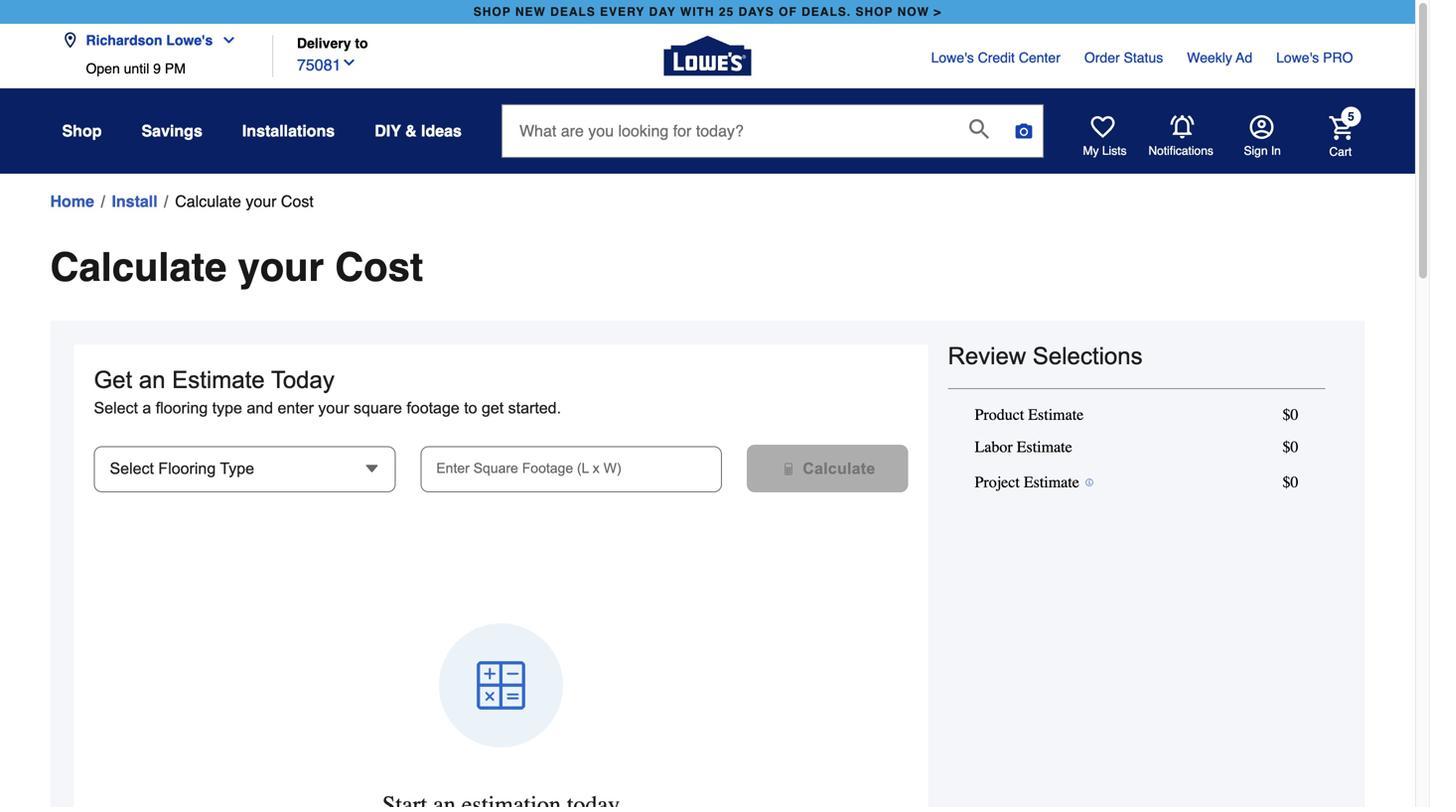 Task type: vqa. For each thing, say whether or not it's contained in the screenshot.
Search Field
yes



Task type: locate. For each thing, give the bounding box(es) containing it.
None search field
[[501, 104, 1044, 176]]

0 vertical spatial calculate
[[175, 192, 241, 211]]

labor
[[975, 438, 1013, 456]]

0 horizontal spatial cost
[[281, 192, 314, 211]]

1 vertical spatial chevron down image
[[341, 55, 357, 71]]

0 horizontal spatial shop
[[473, 5, 511, 19]]

until
[[124, 61, 149, 76]]

a
[[142, 399, 151, 417]]

$ down $0
[[1283, 473, 1291, 491]]

calculate right calculator image
[[803, 460, 875, 478]]

1 shop from the left
[[473, 5, 511, 19]]

estimate down the product estimate
[[1017, 438, 1072, 456]]

square
[[354, 399, 402, 417]]

calculate your cost
[[175, 192, 314, 211], [50, 244, 423, 290]]

labor estimate
[[975, 438, 1072, 456]]

richardson lowe's
[[86, 32, 213, 48]]

project
[[975, 473, 1020, 491]]

1 vertical spatial 0
[[1291, 473, 1298, 491]]

1 horizontal spatial lowe's
[[931, 50, 974, 66]]

calculate down install link
[[50, 244, 227, 290]]

enter
[[278, 399, 314, 417]]

your down calculate your cost link
[[238, 244, 324, 290]]

0
[[1291, 406, 1298, 424], [1291, 473, 1298, 491]]

2 $ from the top
[[1283, 473, 1291, 491]]

cart
[[1329, 145, 1352, 159]]

to right delivery
[[355, 35, 368, 51]]

0 down $0
[[1291, 473, 1298, 491]]

review selections
[[948, 343, 1143, 369]]

1 horizontal spatial to
[[464, 399, 477, 417]]

calculator image
[[781, 461, 797, 477]]

to left get
[[464, 399, 477, 417]]

lowe's pro link
[[1276, 48, 1353, 68]]

2 vertical spatial calculate
[[803, 460, 875, 478]]

1 vertical spatial cost
[[335, 244, 423, 290]]

$
[[1283, 406, 1291, 424], [1283, 473, 1291, 491]]

and
[[247, 399, 273, 417]]

installations
[[242, 122, 335, 140]]

new
[[515, 5, 546, 19]]

review
[[948, 343, 1026, 369]]

$ 0
[[1283, 406, 1298, 424], [1283, 473, 1298, 491]]

install link
[[112, 190, 158, 214]]

order status
[[1084, 50, 1163, 66]]

shop left new
[[473, 5, 511, 19]]

calculate your cost down calculate your cost link
[[50, 244, 423, 290]]

0 vertical spatial to
[[355, 35, 368, 51]]

richardson lowe's button
[[62, 20, 245, 61]]

estimate up labor estimate
[[1028, 406, 1084, 424]]

None number field
[[420, 457, 722, 481]]

2 horizontal spatial lowe's
[[1276, 50, 1319, 66]]

to inside get an estimate today select a flooring type and enter your square footage to get started.
[[464, 399, 477, 417]]

with
[[680, 5, 715, 19]]

0 vertical spatial cost
[[281, 192, 314, 211]]

calculate right install
[[175, 192, 241, 211]]

0 horizontal spatial lowe's
[[166, 32, 213, 48]]

to
[[355, 35, 368, 51], [464, 399, 477, 417]]

home
[[50, 192, 94, 211]]

lowe's credit center
[[931, 50, 1060, 66]]

ad
[[1236, 50, 1252, 66]]

2 0 from the top
[[1291, 473, 1298, 491]]

1 vertical spatial $
[[1283, 473, 1291, 491]]

1 horizontal spatial chevron down image
[[341, 55, 357, 71]]

chevron down image
[[213, 32, 237, 48], [341, 55, 357, 71]]

75081
[[297, 56, 341, 74]]

project estimate
[[975, 473, 1079, 491]]

savings button
[[142, 113, 202, 149]]

now
[[897, 5, 929, 19]]

calculate your cost down installations button
[[175, 192, 314, 211]]

lowe's left pro
[[1276, 50, 1319, 66]]

richardson
[[86, 32, 162, 48]]

notifications
[[1148, 144, 1213, 158]]

2 vertical spatial your
[[318, 399, 349, 417]]

0 for project estimate
[[1291, 473, 1298, 491]]

sign in
[[1244, 144, 1281, 158]]

weekly ad
[[1187, 50, 1252, 66]]

estimate
[[172, 367, 265, 393], [1028, 406, 1084, 424], [1017, 438, 1072, 456], [1024, 473, 1079, 491]]

0 vertical spatial $ 0
[[1283, 406, 1298, 424]]

$ 0 down $0
[[1283, 473, 1298, 491]]

lowe's up pm on the top of the page
[[166, 32, 213, 48]]

1 0 from the top
[[1291, 406, 1298, 424]]

cost
[[281, 192, 314, 211], [335, 244, 423, 290]]

pm
[[165, 61, 186, 76]]

1 horizontal spatial cost
[[335, 244, 423, 290]]

order
[[1084, 50, 1120, 66]]

lowe's for lowe's pro
[[1276, 50, 1319, 66]]

0 horizontal spatial chevron down image
[[213, 32, 237, 48]]

>
[[934, 5, 942, 19]]

shop left now
[[856, 5, 893, 19]]

lowe's for lowe's credit center
[[931, 50, 974, 66]]

1 vertical spatial your
[[238, 244, 324, 290]]

$ 0 up $0
[[1283, 406, 1298, 424]]

calculate
[[175, 192, 241, 211], [50, 244, 227, 290], [803, 460, 875, 478]]

shop
[[473, 5, 511, 19], [856, 5, 893, 19]]

diy & ideas button
[[375, 113, 462, 149]]

calculate your cost link
[[175, 190, 314, 214]]

0 up $0
[[1291, 406, 1298, 424]]

1 vertical spatial to
[[464, 399, 477, 417]]

lowe's home improvement notification center image
[[1170, 115, 1194, 139]]

0 vertical spatial your
[[246, 192, 277, 211]]

search image
[[969, 119, 989, 139]]

2 $ 0 from the top
[[1283, 473, 1298, 491]]

product
[[975, 406, 1024, 424]]

$0
[[1283, 438, 1298, 456]]

credit
[[978, 50, 1015, 66]]

info outlined image
[[1079, 475, 1094, 490]]

0 vertical spatial 0
[[1291, 406, 1298, 424]]

my lists
[[1083, 144, 1127, 158]]

1 $ 0 from the top
[[1283, 406, 1298, 424]]

your right enter
[[318, 399, 349, 417]]

days
[[738, 5, 774, 19]]

1 vertical spatial $ 0
[[1283, 473, 1298, 491]]

estimate down labor estimate
[[1024, 473, 1079, 491]]

$ up $0
[[1283, 406, 1291, 424]]

your down installations button
[[246, 192, 277, 211]]

type
[[212, 399, 242, 417]]

your
[[246, 192, 277, 211], [238, 244, 324, 290], [318, 399, 349, 417]]

$ 0 for product estimate
[[1283, 406, 1298, 424]]

0 for product estimate
[[1291, 406, 1298, 424]]

1 horizontal spatial shop
[[856, 5, 893, 19]]

1 vertical spatial calculate your cost
[[50, 244, 423, 290]]

0 vertical spatial $
[[1283, 406, 1291, 424]]

lowe's
[[166, 32, 213, 48], [931, 50, 974, 66], [1276, 50, 1319, 66]]

estimate up the type at the left of page
[[172, 367, 265, 393]]

$ 0 for project estimate
[[1283, 473, 1298, 491]]

lowe's left "credit"
[[931, 50, 974, 66]]

an
[[139, 367, 165, 393]]

day
[[649, 5, 676, 19]]

1 $ from the top
[[1283, 406, 1291, 424]]



Task type: describe. For each thing, give the bounding box(es) containing it.
diy
[[375, 122, 401, 140]]

triangle down image
[[364, 461, 380, 477]]

footage
[[407, 399, 460, 417]]

started.
[[508, 399, 561, 417]]

&
[[405, 122, 417, 140]]

your inside get an estimate today select a flooring type and enter your square footage to get started.
[[318, 399, 349, 417]]

deals.
[[802, 5, 851, 19]]

shop new deals every day with 25 days of deals. shop now > link
[[469, 0, 946, 24]]

my lists link
[[1083, 115, 1127, 159]]

location image
[[62, 32, 78, 48]]

ideas
[[421, 122, 462, 140]]

pro
[[1323, 50, 1353, 66]]

in
[[1271, 144, 1281, 158]]

shop new deals every day with 25 days of deals. shop now >
[[473, 5, 942, 19]]

deals
[[550, 5, 596, 19]]

get
[[482, 399, 504, 417]]

status
[[1124, 50, 1163, 66]]

2 shop from the left
[[856, 5, 893, 19]]

shop button
[[62, 113, 102, 149]]

open until 9 pm
[[86, 61, 186, 76]]

5
[[1348, 110, 1354, 124]]

estimate for project estimate
[[1024, 473, 1079, 491]]

lowe's home improvement account image
[[1250, 115, 1274, 139]]

my
[[1083, 144, 1099, 158]]

installations button
[[242, 113, 335, 149]]

order status link
[[1084, 48, 1163, 68]]

lowe's credit center link
[[931, 48, 1060, 68]]

chevron down image inside 75081 "button"
[[341, 55, 357, 71]]

diy & ideas
[[375, 122, 462, 140]]

get an estimate today select a flooring type and enter your square footage to get started.
[[94, 367, 561, 417]]

1 vertical spatial calculate
[[50, 244, 227, 290]]

select
[[94, 399, 138, 417]]

calculate inside button
[[803, 460, 875, 478]]

open
[[86, 61, 120, 76]]

25
[[719, 5, 734, 19]]

cost inside calculate your cost link
[[281, 192, 314, 211]]

selections
[[1033, 343, 1143, 369]]

0 vertical spatial chevron down image
[[213, 32, 237, 48]]

lowe's pro
[[1276, 50, 1353, 66]]

shop
[[62, 122, 102, 140]]

calculate button
[[747, 445, 908, 493]]

center
[[1019, 50, 1060, 66]]

$ for project estimate
[[1283, 473, 1291, 491]]

weekly
[[1187, 50, 1232, 66]]

every
[[600, 5, 645, 19]]

camera image
[[1014, 121, 1034, 141]]

delivery
[[297, 35, 351, 51]]

estimate for labor estimate
[[1017, 438, 1072, 456]]

estimate for product estimate
[[1028, 406, 1084, 424]]

home link
[[50, 190, 94, 214]]

$ for product estimate
[[1283, 406, 1291, 424]]

weekly ad link
[[1187, 48, 1252, 68]]

0 horizontal spatial to
[[355, 35, 368, 51]]

75081 button
[[297, 51, 357, 77]]

product estimate
[[975, 406, 1084, 424]]

savings
[[142, 122, 202, 140]]

lists
[[1102, 144, 1127, 158]]

get
[[94, 367, 132, 393]]

today
[[271, 367, 335, 393]]

estimate inside get an estimate today select a flooring type and enter your square footage to get started.
[[172, 367, 265, 393]]

flooring
[[156, 399, 208, 417]]

sign
[[1244, 144, 1268, 158]]

lowe's inside "button"
[[166, 32, 213, 48]]

lowe's home improvement lists image
[[1091, 115, 1115, 139]]

9
[[153, 61, 161, 76]]

delivery to
[[297, 35, 368, 51]]

sign in button
[[1244, 115, 1281, 159]]

Search Query text field
[[502, 105, 953, 157]]

0 vertical spatial calculate your cost
[[175, 192, 314, 211]]

of
[[779, 5, 797, 19]]

lowe's home improvement logo image
[[664, 12, 751, 100]]

install
[[112, 192, 158, 211]]

lowe's home improvement cart image
[[1329, 116, 1353, 140]]



